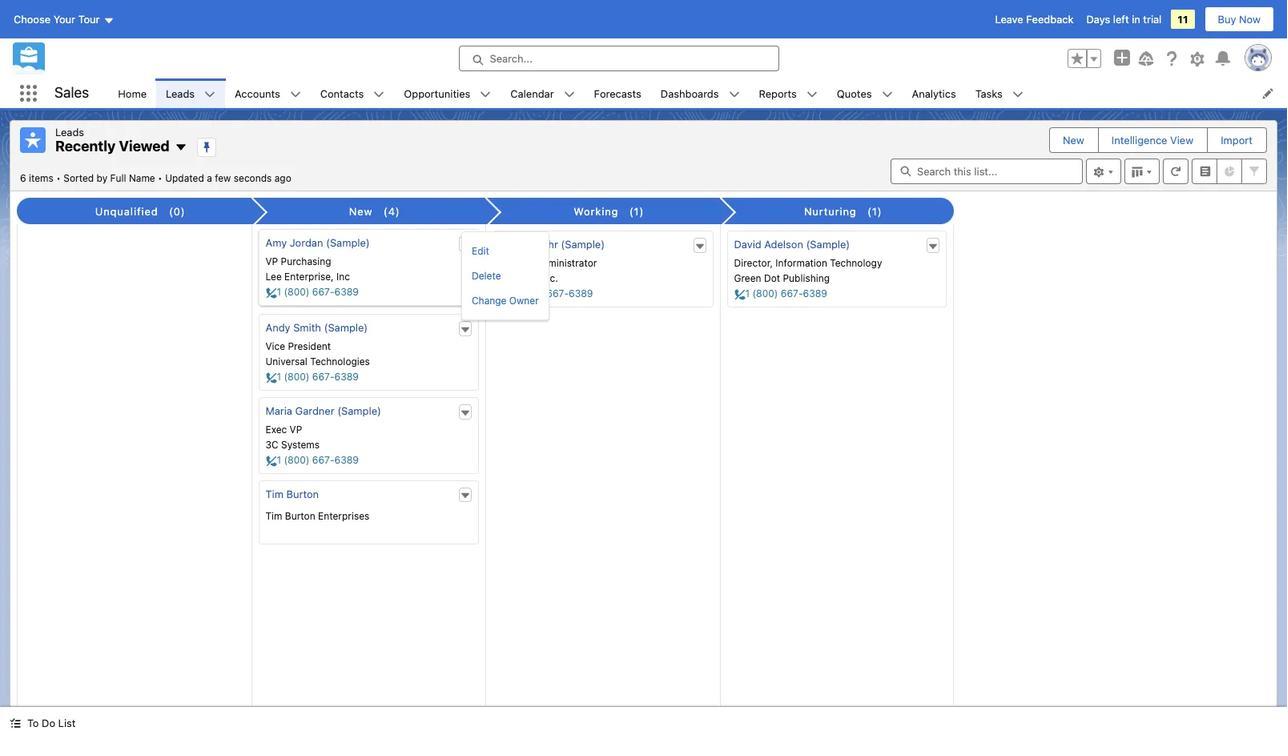 Task type: locate. For each thing, give the bounding box(es) containing it.
new left (4)
[[349, 205, 373, 218]]

click to dial disabled image down publishing
[[734, 288, 924, 300]]

(4)
[[384, 205, 400, 218]]

accounts list item
[[225, 79, 311, 108]]

name
[[129, 172, 155, 184]]

(1)
[[630, 205, 644, 218], [868, 205, 883, 218]]

1 horizontal spatial vp
[[290, 424, 302, 436]]

intelligence view button
[[1099, 128, 1207, 152]]

• right items
[[56, 172, 61, 184]]

leave feedback
[[996, 13, 1074, 26]]

david adelson (sample) link
[[734, 238, 850, 251]]

home
[[118, 87, 147, 100]]

maria gardner (sample) link
[[266, 404, 381, 417]]

tour
[[78, 13, 100, 26]]

purchasing
[[281, 256, 331, 268]]

text default image for david adelson (sample) link at right top
[[928, 241, 939, 252]]

opportunities list item
[[395, 79, 501, 108]]

0 vertical spatial burton
[[286, 488, 319, 501]]

text default image inside reports list item
[[807, 89, 818, 100]]

list
[[108, 79, 1288, 108]]

choose your tour button
[[13, 6, 115, 32]]

import
[[1221, 134, 1253, 147]]

0 horizontal spatial new
[[349, 205, 373, 218]]

text default image for reports link
[[807, 89, 818, 100]]

quotes list item
[[828, 79, 903, 108]]

text default image
[[204, 89, 216, 100], [480, 89, 491, 100], [807, 89, 818, 100], [1013, 89, 1024, 100], [460, 239, 471, 251], [694, 241, 706, 252], [928, 241, 939, 252], [460, 324, 471, 336], [460, 491, 471, 502]]

text default image for tasks link
[[1013, 89, 1024, 100]]

to do list
[[27, 717, 76, 730]]

1 vertical spatial burton
[[285, 510, 315, 522]]

sorted
[[63, 172, 94, 184]]

recently viewed|leads|list view element
[[10, 120, 1278, 708]]

group
[[1068, 49, 1102, 68]]

forecasts link
[[585, 79, 651, 108]]

(sample) up inc
[[326, 236, 370, 249]]

2 • from the left
[[158, 172, 162, 184]]

6
[[20, 172, 26, 184]]

(1) for working
[[630, 205, 644, 218]]

updated
[[165, 172, 204, 184]]

1 vertical spatial vp
[[290, 424, 302, 436]]

reports list item
[[750, 79, 828, 108]]

text default image inside the accounts "list item"
[[290, 89, 301, 100]]

exec vp 3c systems
[[266, 424, 320, 451]]

buy now
[[1218, 13, 1261, 26]]

amy jordan (sample)
[[266, 236, 370, 249]]

vp
[[266, 256, 278, 268], [290, 424, 302, 436]]

text default image inside calendar list item
[[564, 89, 575, 100]]

text default image for the calendar link
[[564, 89, 575, 100]]

0 horizontal spatial leads
[[55, 126, 84, 139]]

click to dial disabled image for david adelson (sample)
[[734, 288, 924, 300]]

(1) right 'nurturing'
[[868, 205, 883, 218]]

vice
[[266, 340, 285, 353]]

0 vertical spatial new
[[1063, 134, 1085, 147]]

burton down tim burton link
[[285, 510, 315, 522]]

burton for tim burton
[[286, 488, 319, 501]]

president
[[288, 340, 331, 353]]

information
[[776, 257, 828, 269]]

days left in trial
[[1087, 13, 1162, 26]]

medlife,
[[500, 273, 539, 285]]

sarah loehr (sample) link
[[500, 238, 605, 251]]

click to dial disabled image down technologies
[[266, 371, 456, 384]]

text default image inside leads list item
[[204, 89, 216, 100]]

burton up tim burton enterprises
[[286, 488, 319, 501]]

sarah
[[500, 238, 528, 251]]

text default image for maria gardner (sample) 'link'
[[460, 408, 471, 419]]

text default image inside to do list button
[[10, 718, 21, 729]]

in
[[1132, 13, 1141, 26]]

1 horizontal spatial (1)
[[868, 205, 883, 218]]

enterprise,
[[285, 271, 334, 283]]

vp purchasing lee enterprise, inc
[[266, 256, 350, 283]]

text default image for accounts link
[[290, 89, 301, 100]]

text default image
[[290, 89, 301, 100], [374, 89, 385, 100], [564, 89, 575, 100], [729, 89, 740, 100], [882, 89, 893, 100], [175, 141, 187, 154], [460, 408, 471, 419], [10, 718, 21, 729]]

1 (1) from the left
[[630, 205, 644, 218]]

loehr
[[531, 238, 558, 251]]

None search field
[[891, 158, 1083, 184]]

reports
[[759, 87, 797, 100]]

andy smith (sample)
[[266, 321, 368, 334]]

home link
[[108, 79, 156, 108]]

text default image inside quotes list item
[[882, 89, 893, 100]]

forecasts
[[594, 87, 642, 100]]

calendar
[[511, 87, 554, 100]]

leave
[[996, 13, 1024, 26]]

1 vertical spatial tim
[[266, 510, 282, 522]]

david
[[734, 238, 762, 251]]

leads link
[[156, 79, 204, 108]]

andy
[[266, 321, 291, 334]]

viewed
[[119, 138, 170, 155]]

(sample) for andy smith (sample)
[[324, 321, 368, 334]]

(sample) up administrator
[[561, 238, 605, 251]]

system administrator medlife, inc.
[[500, 257, 597, 285]]

technologies
[[310, 356, 370, 368]]

1 tim from the top
[[266, 488, 284, 501]]

intelligence view
[[1112, 134, 1194, 147]]

lee
[[266, 271, 282, 283]]

maria
[[266, 404, 292, 417]]

click to dial disabled image
[[266, 286, 456, 299], [500, 288, 690, 300], [734, 288, 924, 300], [266, 371, 456, 384], [266, 454, 456, 467]]

import button
[[1209, 128, 1266, 152]]

(sample) up the information
[[807, 238, 850, 251]]

1 horizontal spatial leads
[[166, 87, 195, 100]]

tasks
[[976, 87, 1003, 100]]

(sample) for sarah loehr (sample)
[[561, 238, 605, 251]]

nurturing
[[804, 205, 857, 218]]

leads down sales
[[55, 126, 84, 139]]

(sample) right gardner
[[338, 404, 381, 417]]

new left intelligence
[[1063, 134, 1085, 147]]

click to dial disabled image up enterprises on the left of the page
[[266, 454, 456, 467]]

leads right home
[[166, 87, 195, 100]]

click to dial disabled image for andy smith (sample)
[[266, 371, 456, 384]]

text default image for sarah loehr (sample) 'link'
[[694, 241, 706, 252]]

3c
[[266, 439, 279, 451]]

text default image inside opportunities list item
[[480, 89, 491, 100]]

0 horizontal spatial (1)
[[630, 205, 644, 218]]

tim for tim burton enterprises
[[266, 510, 282, 522]]

0 vertical spatial leads
[[166, 87, 195, 100]]

• right name
[[158, 172, 162, 184]]

technology
[[830, 257, 883, 269]]

click to dial disabled image down inc
[[266, 286, 456, 299]]

inc
[[337, 271, 350, 283]]

0 vertical spatial vp
[[266, 256, 278, 268]]

text default image inside contacts list item
[[374, 89, 385, 100]]

text default image for dashboards link at the right of the page
[[729, 89, 740, 100]]

tim for tim burton
[[266, 488, 284, 501]]

amy jordan (sample) link
[[266, 236, 370, 249]]

maria gardner (sample)
[[266, 404, 381, 417]]

tim
[[266, 488, 284, 501], [266, 510, 282, 522]]

universal
[[266, 356, 308, 368]]

tim down tim burton link
[[266, 510, 282, 522]]

0 vertical spatial tim
[[266, 488, 284, 501]]

director, information technology green dot publishing
[[734, 257, 883, 285]]

(1) for nurturing
[[868, 205, 883, 218]]

leads list item
[[156, 79, 225, 108]]

1 horizontal spatial •
[[158, 172, 162, 184]]

new
[[1063, 134, 1085, 147], [349, 205, 373, 218]]

vp up the systems
[[290, 424, 302, 436]]

andy smith (sample) link
[[266, 321, 368, 334]]

2 (1) from the left
[[868, 205, 883, 218]]

text default image inside tasks list item
[[1013, 89, 1024, 100]]

click to dial disabled image for sarah loehr (sample)
[[500, 288, 690, 300]]

2 tim from the top
[[266, 510, 282, 522]]

0 horizontal spatial •
[[56, 172, 61, 184]]

a
[[207, 172, 212, 184]]

gardner
[[295, 404, 335, 417]]

green
[[734, 273, 762, 285]]

tasks list item
[[966, 79, 1034, 108]]

0 horizontal spatial vp
[[266, 256, 278, 268]]

unqualified
[[95, 205, 158, 218]]

ago
[[275, 172, 291, 184]]

1 horizontal spatial new
[[1063, 134, 1085, 147]]

(sample)
[[326, 236, 370, 249], [561, 238, 605, 251], [807, 238, 850, 251], [324, 321, 368, 334], [338, 404, 381, 417]]

click to dial disabled image down administrator
[[500, 288, 690, 300]]

tim up tim burton enterprises
[[266, 488, 284, 501]]

new button
[[1050, 128, 1098, 152]]

text default image for the amy jordan (sample) link
[[460, 239, 471, 251]]

text default image inside the dashboards list item
[[729, 89, 740, 100]]

vp inside vp purchasing lee enterprise, inc
[[266, 256, 278, 268]]

left
[[1114, 13, 1130, 26]]

full
[[110, 172, 126, 184]]

(sample) up technologies
[[324, 321, 368, 334]]

opportunities link
[[395, 79, 480, 108]]

(1) right 'working' on the left of page
[[630, 205, 644, 218]]

vp up lee
[[266, 256, 278, 268]]



Task type: describe. For each thing, give the bounding box(es) containing it.
now
[[1240, 13, 1261, 26]]

inc.
[[542, 273, 558, 285]]

recently viewed
[[55, 138, 170, 155]]

recently viewed status
[[20, 172, 165, 184]]

11
[[1178, 13, 1189, 26]]

1 vertical spatial leads
[[55, 126, 84, 139]]

your
[[53, 13, 75, 26]]

1 vertical spatial new
[[349, 205, 373, 218]]

(sample) for maria gardner (sample)
[[338, 404, 381, 417]]

contacts
[[320, 87, 364, 100]]

(sample) for amy jordan (sample)
[[326, 236, 370, 249]]

sarah loehr (sample)
[[500, 238, 605, 251]]

administrator
[[536, 257, 597, 269]]

david adelson (sample)
[[734, 238, 850, 251]]

Search Recently Viewed list view. search field
[[891, 158, 1083, 184]]

opportunities
[[404, 87, 471, 100]]

text default image for leads link
[[204, 89, 216, 100]]

director,
[[734, 257, 773, 269]]

text default image for opportunities link
[[480, 89, 491, 100]]

analytics
[[912, 87, 957, 100]]

reports link
[[750, 79, 807, 108]]

text default image for "andy smith (sample)" link
[[460, 324, 471, 336]]

text default image for tim burton link
[[460, 491, 471, 502]]

(sample) for david adelson (sample)
[[807, 238, 850, 251]]

amy
[[266, 236, 287, 249]]

dashboards list item
[[651, 79, 750, 108]]

tim burton link
[[266, 488, 319, 501]]

working
[[574, 205, 619, 218]]

items
[[29, 172, 54, 184]]

accounts
[[235, 87, 280, 100]]

choose
[[14, 13, 51, 26]]

quotes link
[[828, 79, 882, 108]]

(0)
[[169, 205, 186, 218]]

dot
[[764, 273, 781, 285]]

click to dial disabled image for amy jordan (sample)
[[266, 286, 456, 299]]

sales
[[54, 84, 89, 101]]

do
[[42, 717, 55, 730]]

buy now button
[[1205, 6, 1275, 32]]

by
[[97, 172, 108, 184]]

feedback
[[1027, 13, 1074, 26]]

search... button
[[459, 46, 779, 71]]

systems
[[281, 439, 320, 451]]

search...
[[490, 52, 533, 65]]

click to dial disabled image for maria gardner (sample)
[[266, 454, 456, 467]]

tim burton enterprises
[[266, 510, 370, 522]]

trial
[[1144, 13, 1162, 26]]

leave feedback link
[[996, 13, 1074, 26]]

6 items • sorted by full name • updated a few seconds ago
[[20, 172, 291, 184]]

exec
[[266, 424, 287, 436]]

publishing
[[783, 273, 830, 285]]

to
[[27, 717, 39, 730]]

vp inside exec vp 3c systems
[[290, 424, 302, 436]]

seconds
[[234, 172, 272, 184]]

calendar list item
[[501, 79, 585, 108]]

text default image for quotes link
[[882, 89, 893, 100]]

list
[[58, 717, 76, 730]]

buy
[[1218, 13, 1237, 26]]

burton for tim burton enterprises
[[285, 510, 315, 522]]

leads inside list item
[[166, 87, 195, 100]]

contacts link
[[311, 79, 374, 108]]

new inside button
[[1063, 134, 1085, 147]]

smith
[[293, 321, 321, 334]]

view
[[1171, 134, 1194, 147]]

choose your tour
[[14, 13, 100, 26]]

recently
[[55, 138, 116, 155]]

intelligence
[[1112, 134, 1168, 147]]

quotes
[[837, 87, 872, 100]]

dashboards link
[[651, 79, 729, 108]]

list containing home
[[108, 79, 1288, 108]]

dashboards
[[661, 87, 719, 100]]

adelson
[[765, 238, 804, 251]]

jordan
[[290, 236, 323, 249]]

vice president universal technologies
[[266, 340, 370, 368]]

text default image for the contacts link
[[374, 89, 385, 100]]

calendar link
[[501, 79, 564, 108]]

to do list button
[[0, 708, 85, 740]]

1 • from the left
[[56, 172, 61, 184]]

tasks link
[[966, 79, 1013, 108]]

few
[[215, 172, 231, 184]]

contacts list item
[[311, 79, 395, 108]]

days
[[1087, 13, 1111, 26]]



Task type: vqa. For each thing, say whether or not it's contained in the screenshot.
bottom the Click to dial disabled image
no



